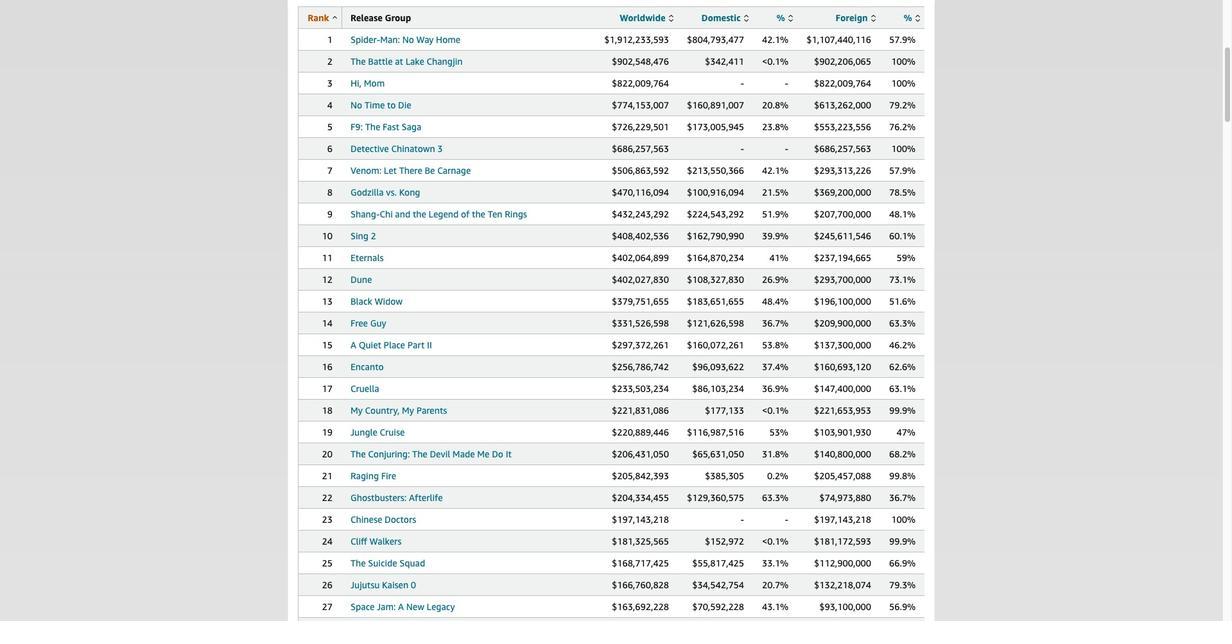 Task type: vqa. For each thing, say whether or not it's contained in the screenshot.


Task type: locate. For each thing, give the bounding box(es) containing it.
the down jungle
[[351, 449, 366, 460]]

3 <0.1% from the top
[[762, 536, 789, 547]]

a left new
[[398, 602, 404, 613]]

home
[[436, 34, 461, 45]]

36.7% up 53.8%
[[762, 318, 789, 329]]

to
[[387, 100, 396, 110]]

1 horizontal spatial $822,009,764
[[814, 78, 872, 89]]

1 vertical spatial 36.7%
[[890, 493, 916, 504]]

venom: let there be carnage link
[[351, 165, 471, 176]]

hi, mom
[[351, 78, 385, 89]]

2 57.9% from the top
[[890, 165, 916, 176]]

18
[[322, 405, 333, 416]]

20
[[322, 449, 333, 460]]

space jam: a new legacy link
[[351, 602, 455, 613]]

0 vertical spatial <0.1%
[[762, 56, 789, 67]]

33.1%
[[762, 558, 789, 569]]

76.2%
[[890, 121, 916, 132]]

3 100% from the top
[[892, 143, 916, 154]]

14
[[322, 318, 333, 329]]

6
[[327, 143, 333, 154]]

0 vertical spatial 99.9%
[[890, 405, 916, 416]]

release group
[[351, 12, 411, 23]]

$402,064,899
[[612, 252, 669, 263]]

63.3% down 0.2%
[[762, 493, 789, 504]]

$163,692,228
[[612, 602, 669, 613]]

free guy
[[351, 318, 386, 329]]

quiet
[[359, 340, 381, 351]]

free guy link
[[351, 318, 386, 329]]

1 vertical spatial 42.1%
[[762, 165, 789, 176]]

ten
[[488, 209, 503, 220]]

42.1% for $213,550,366
[[762, 165, 789, 176]]

68.2%
[[890, 449, 916, 460]]

man:
[[380, 34, 400, 45]]

be
[[425, 165, 435, 176]]

63.3% down 51.6%
[[890, 318, 916, 329]]

99.9% for $221,653,953
[[890, 405, 916, 416]]

the left devil
[[412, 449, 428, 460]]

48.1%
[[890, 209, 916, 220]]

$726,229,501
[[612, 121, 669, 132]]

1 my from the left
[[351, 405, 363, 416]]

1 vertical spatial 99.9%
[[890, 536, 916, 547]]

$822,009,764 down $902,206,065
[[814, 78, 872, 89]]

my
[[351, 405, 363, 416], [402, 405, 414, 416]]

0 vertical spatial a
[[351, 340, 356, 351]]

$173,005,945
[[687, 121, 744, 132]]

1 horizontal spatial 3
[[438, 143, 443, 154]]

0 vertical spatial 57.9%
[[890, 34, 916, 45]]

0 horizontal spatial % link
[[777, 12, 793, 23]]

2 down the 1 on the top of the page
[[327, 56, 333, 67]]

36.7% down 99.8%
[[890, 493, 916, 504]]

$686,257,563 down $726,229,501
[[612, 143, 669, 154]]

1 57.9% from the top
[[890, 34, 916, 45]]

2 $686,257,563 from the left
[[814, 143, 872, 154]]

no left 'time'
[[351, 100, 362, 110]]

$197,143,218 down the $204,334,455
[[612, 514, 669, 525]]

2 42.1% from the top
[[762, 165, 789, 176]]

f9: the fast saga
[[351, 121, 422, 132]]

1 % link from the left
[[777, 12, 793, 23]]

42.1% right the "$804,793,477"
[[762, 34, 789, 45]]

3
[[327, 78, 333, 89], [438, 143, 443, 154]]

1 42.1% from the top
[[762, 34, 789, 45]]

fast
[[383, 121, 399, 132]]

spider-man: no way home link
[[351, 34, 461, 45]]

die
[[398, 100, 412, 110]]

57.9% up 78.5%
[[890, 165, 916, 176]]

42.1%
[[762, 34, 789, 45], [762, 165, 789, 176]]

0 vertical spatial 36.7%
[[762, 318, 789, 329]]

squad
[[400, 558, 425, 569]]

<0.1% up 33.1%
[[762, 536, 789, 547]]

0 horizontal spatial 36.7%
[[762, 318, 789, 329]]

1 vertical spatial no
[[351, 100, 362, 110]]

$70,592,228
[[692, 602, 744, 613]]

2 % link from the left
[[904, 12, 920, 23]]

99.9% up 66.9%
[[890, 536, 916, 547]]

0 horizontal spatial $822,009,764
[[612, 78, 669, 89]]

13
[[322, 296, 333, 307]]

3 up "4"
[[327, 78, 333, 89]]

$96,093,622
[[692, 362, 744, 373]]

57.9% right $1,107,440,116
[[890, 34, 916, 45]]

48.4%
[[762, 296, 789, 307]]

the for battle
[[351, 56, 366, 67]]

$1,912,233,593
[[605, 34, 669, 45]]

cruella link
[[351, 383, 379, 394]]

0 vertical spatial 63.3%
[[890, 318, 916, 329]]

$206,431,050
[[612, 449, 669, 460]]

foreign
[[836, 12, 868, 23]]

2 $197,143,218 from the left
[[814, 514, 872, 525]]

no left way
[[402, 34, 414, 45]]

$160,891,007
[[687, 100, 744, 110]]

% right foreign link
[[904, 12, 912, 23]]

% right domestic 'link'
[[777, 12, 785, 23]]

$137,300,000
[[814, 340, 872, 351]]

0 vertical spatial 3
[[327, 78, 333, 89]]

0 horizontal spatial the
[[413, 209, 426, 220]]

2 $822,009,764 from the left
[[814, 78, 872, 89]]

ii
[[427, 340, 432, 351]]

the up the hi,
[[351, 56, 366, 67]]

part
[[408, 340, 425, 351]]

% link
[[777, 12, 793, 23], [904, 12, 920, 23]]

1 % from the left
[[777, 12, 785, 23]]

1 <0.1% from the top
[[762, 56, 789, 67]]

100% for $822,009,764
[[892, 78, 916, 89]]

<0.1% down 36.9% at the bottom right of page
[[762, 405, 789, 416]]

31.8%
[[762, 449, 789, 460]]

$162,790,990
[[687, 231, 744, 241]]

raging fire link
[[351, 471, 396, 482]]

$132,218,074
[[814, 580, 872, 591]]

- down 0.2%
[[785, 514, 789, 525]]

42.1% up 21.5%
[[762, 165, 789, 176]]

7
[[327, 165, 333, 176]]

1 vertical spatial 63.3%
[[762, 493, 789, 504]]

2 100% from the top
[[892, 78, 916, 89]]

23
[[322, 514, 333, 525]]

my left parents
[[402, 405, 414, 416]]

%
[[777, 12, 785, 23], [904, 12, 912, 23]]

$100,916,094
[[687, 187, 744, 198]]

1 horizontal spatial my
[[402, 405, 414, 416]]

2 my from the left
[[402, 405, 414, 416]]

1 vertical spatial 57.9%
[[890, 165, 916, 176]]

42.1% for $804,793,477
[[762, 34, 789, 45]]

- up $213,550,366
[[741, 143, 744, 154]]

-
[[741, 78, 744, 89], [785, 78, 789, 89], [741, 143, 744, 154], [785, 143, 789, 154], [741, 514, 744, 525], [785, 514, 789, 525]]

$902,548,476
[[612, 56, 669, 67]]

$152,972
[[705, 536, 744, 547]]

57.9% for $293,313,226
[[890, 165, 916, 176]]

<0.1% up 20.8%
[[762, 56, 789, 67]]

8
[[327, 187, 333, 198]]

47%
[[897, 427, 916, 438]]

worldwide
[[620, 12, 666, 23]]

$224,543,292
[[687, 209, 744, 220]]

51.9%
[[762, 209, 789, 220]]

1 the from the left
[[413, 209, 426, 220]]

46.2%
[[890, 340, 916, 351]]

1 vertical spatial 3
[[438, 143, 443, 154]]

1 horizontal spatial 2
[[371, 231, 376, 241]]

0 horizontal spatial a
[[351, 340, 356, 351]]

1 vertical spatial <0.1%
[[762, 405, 789, 416]]

1 vertical spatial a
[[398, 602, 404, 613]]

the right and
[[413, 209, 426, 220]]

battle
[[368, 56, 393, 67]]

the down cliff
[[351, 558, 366, 569]]

the for suicide
[[351, 558, 366, 569]]

doctors
[[385, 514, 416, 525]]

2 <0.1% from the top
[[762, 405, 789, 416]]

the right f9:
[[365, 121, 380, 132]]

<0.1% for $177,133
[[762, 405, 789, 416]]

$221,653,953
[[814, 405, 872, 416]]

2 vertical spatial <0.1%
[[762, 536, 789, 547]]

release
[[351, 12, 383, 23]]

$197,143,218 up the '$181,172,593'
[[814, 514, 872, 525]]

sing 2 link
[[351, 231, 376, 241]]

my up jungle
[[351, 405, 363, 416]]

0 vertical spatial no
[[402, 34, 414, 45]]

1 100% from the top
[[892, 56, 916, 67]]

1 horizontal spatial % link
[[904, 12, 920, 23]]

% link right foreign link
[[904, 12, 920, 23]]

99.9%
[[890, 405, 916, 416], [890, 536, 916, 547]]

1 horizontal spatial %
[[904, 12, 912, 23]]

2 99.9% from the top
[[890, 536, 916, 547]]

$822,009,764 down '$902,548,476'
[[612, 78, 669, 89]]

cruise
[[380, 427, 405, 438]]

0 horizontal spatial my
[[351, 405, 363, 416]]

$93,100,000
[[820, 602, 872, 613]]

3 up carnage
[[438, 143, 443, 154]]

5
[[327, 121, 333, 132]]

$804,793,477
[[687, 34, 744, 45]]

my country, my parents
[[351, 405, 447, 416]]

0 vertical spatial 42.1%
[[762, 34, 789, 45]]

2 right sing
[[371, 231, 376, 241]]

fire
[[381, 471, 396, 482]]

the right the of
[[472, 209, 486, 220]]

2 % from the left
[[904, 12, 912, 23]]

it
[[506, 449, 512, 460]]

- down '$342,411'
[[741, 78, 744, 89]]

1 horizontal spatial $197,143,218
[[814, 514, 872, 525]]

1 99.9% from the top
[[890, 405, 916, 416]]

1 horizontal spatial a
[[398, 602, 404, 613]]

99.9% down the 63.1%
[[890, 405, 916, 416]]

0 horizontal spatial no
[[351, 100, 362, 110]]

rank
[[308, 12, 329, 23], [308, 12, 329, 23]]

% link right domestic 'link'
[[777, 12, 793, 23]]

4 100% from the top
[[892, 514, 916, 525]]

1 horizontal spatial $686,257,563
[[814, 143, 872, 154]]

time
[[365, 100, 385, 110]]

0 horizontal spatial $686,257,563
[[612, 143, 669, 154]]

0 horizontal spatial $197,143,218
[[612, 514, 669, 525]]

% for 2nd % link from left
[[904, 12, 912, 23]]

a left the 'quiet'
[[351, 340, 356, 351]]

kong
[[399, 187, 420, 198]]

$237,194,665
[[814, 252, 872, 263]]

0 vertical spatial 2
[[327, 56, 333, 67]]

0 horizontal spatial %
[[777, 12, 785, 23]]

domestic
[[702, 12, 741, 23]]

$686,257,563 down $553,223,556
[[814, 143, 872, 154]]

1 horizontal spatial the
[[472, 209, 486, 220]]

rings
[[505, 209, 527, 220]]



Task type: describe. For each thing, give the bounding box(es) containing it.
sing
[[351, 231, 369, 241]]

0 horizontal spatial 2
[[327, 56, 333, 67]]

1 vertical spatial 2
[[371, 231, 376, 241]]

$160,693,120
[[814, 362, 872, 373]]

eternals link
[[351, 252, 384, 263]]

jujutsu kaisen 0
[[351, 580, 416, 591]]

worldwide link
[[620, 12, 674, 23]]

the suicide squad
[[351, 558, 425, 569]]

chinese doctors link
[[351, 514, 416, 525]]

0
[[411, 580, 416, 591]]

$902,206,065
[[814, 56, 872, 67]]

my country, my parents link
[[351, 405, 447, 416]]

66.9%
[[890, 558, 916, 569]]

79.3%
[[890, 580, 916, 591]]

kaisen
[[382, 580, 409, 591]]

$385,305
[[705, 471, 744, 482]]

f9: the fast saga link
[[351, 121, 422, 132]]

26.9%
[[762, 274, 789, 285]]

27
[[322, 602, 333, 613]]

guy
[[370, 318, 386, 329]]

59%
[[897, 252, 916, 263]]

no time to die
[[351, 100, 412, 110]]

43.1%
[[762, 602, 789, 613]]

jungle cruise link
[[351, 427, 405, 438]]

11
[[322, 252, 333, 263]]

chinese doctors
[[351, 514, 416, 525]]

foreign link
[[836, 12, 876, 23]]

<0.1% for $342,411
[[762, 56, 789, 67]]

23.8%
[[762, 121, 789, 132]]

ghostbusters: afterlife
[[351, 493, 443, 504]]

73.1%
[[890, 274, 916, 285]]

changjin
[[427, 56, 463, 67]]

$177,133
[[705, 405, 744, 416]]

0 horizontal spatial 63.3%
[[762, 493, 789, 504]]

$205,457,088
[[814, 471, 872, 482]]

78.5%
[[890, 187, 916, 198]]

cliff
[[351, 536, 367, 547]]

100% for $686,257,563
[[892, 143, 916, 154]]

60.1%
[[890, 231, 916, 241]]

suicide
[[368, 558, 397, 569]]

$207,700,000
[[814, 209, 872, 220]]

57.9% for $1,107,440,116
[[890, 34, 916, 45]]

100% for $902,206,065
[[892, 56, 916, 67]]

encanto link
[[351, 362, 384, 373]]

legend
[[429, 209, 459, 220]]

$379,751,655
[[612, 296, 669, 307]]

- down the 23.8%
[[785, 143, 789, 154]]

1 $822,009,764 from the left
[[612, 78, 669, 89]]

free
[[351, 318, 368, 329]]

the for conjuring:
[[351, 449, 366, 460]]

encanto
[[351, 362, 384, 373]]

1 horizontal spatial 63.3%
[[890, 318, 916, 329]]

legacy
[[427, 602, 455, 613]]

chinatown
[[391, 143, 435, 154]]

$140,800,000
[[814, 449, 872, 460]]

$432,243,292
[[612, 209, 669, 220]]

way
[[416, 34, 434, 45]]

black widow
[[351, 296, 403, 307]]

1 $686,257,563 from the left
[[612, 143, 669, 154]]

16
[[322, 362, 333, 373]]

the conjuring: the devil made me do it
[[351, 449, 512, 460]]

12
[[322, 274, 333, 285]]

and
[[395, 209, 411, 220]]

cliff walkers link
[[351, 536, 402, 547]]

sing 2
[[351, 231, 376, 241]]

62.6%
[[890, 362, 916, 373]]

detective chinatown 3 link
[[351, 143, 443, 154]]

2 the from the left
[[472, 209, 486, 220]]

vs.
[[386, 187, 397, 198]]

39.9%
[[762, 231, 789, 241]]

1 $197,143,218 from the left
[[612, 514, 669, 525]]

100% for $197,143,218
[[892, 514, 916, 525]]

lake
[[406, 56, 424, 67]]

99.8%
[[890, 471, 916, 482]]

jam:
[[377, 602, 396, 613]]

99.9% for $181,172,593
[[890, 536, 916, 547]]

godzilla
[[351, 187, 384, 198]]

- up $152,972
[[741, 514, 744, 525]]

let
[[384, 165, 397, 176]]

<0.1% for $152,972
[[762, 536, 789, 547]]

$168,717,425
[[612, 558, 669, 569]]

1 horizontal spatial no
[[402, 34, 414, 45]]

group
[[385, 12, 411, 23]]

1 horizontal spatial 36.7%
[[890, 493, 916, 504]]

17
[[322, 383, 333, 394]]

% for 2nd % link from right
[[777, 12, 785, 23]]

79.2%
[[890, 100, 916, 110]]

$103,901,930
[[814, 427, 872, 438]]

$402,027,830
[[612, 274, 669, 285]]

conjuring:
[[368, 449, 410, 460]]

devil
[[430, 449, 450, 460]]

- up 20.8%
[[785, 78, 789, 89]]

jujutsu kaisen 0 link
[[351, 580, 416, 591]]

$34,542,754
[[692, 580, 744, 591]]

4
[[327, 100, 333, 110]]

0 horizontal spatial 3
[[327, 78, 333, 89]]

$221,831,086
[[612, 405, 669, 416]]

ghostbusters: afterlife link
[[351, 493, 443, 504]]

$342,411
[[705, 56, 744, 67]]

$116,987,516
[[687, 427, 744, 438]]



